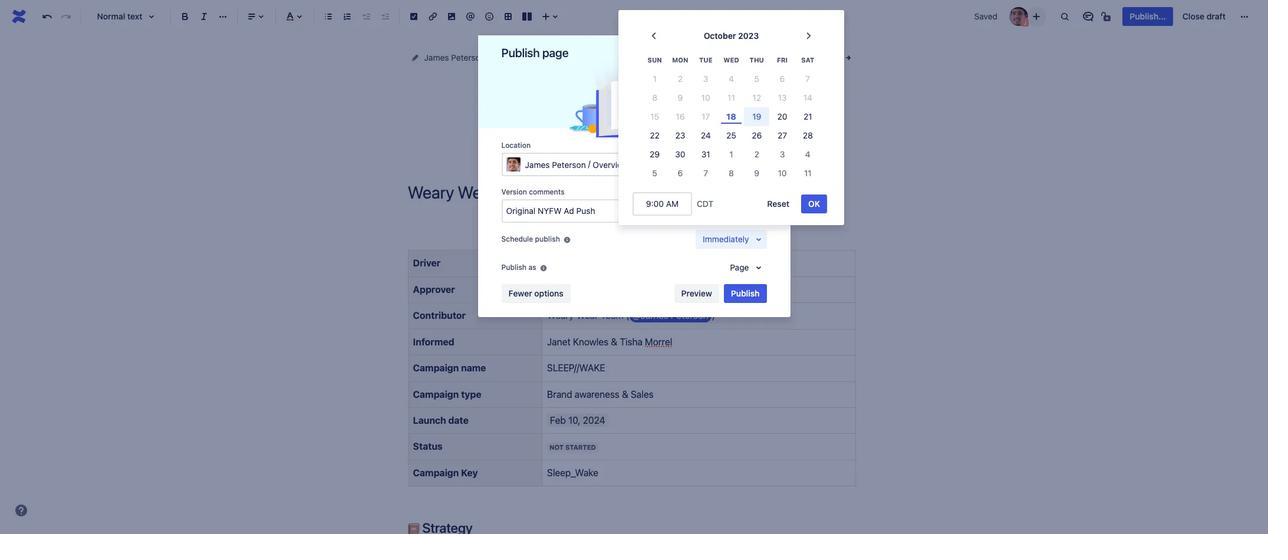 Task type: locate. For each thing, give the bounding box(es) containing it.
@walsh wyatt
[[547, 284, 609, 295]]

Version comments field
[[503, 201, 766, 222]]

5 row from the top
[[642, 126, 821, 145]]

0 horizontal spatial 6 button
[[668, 164, 693, 183]]

contributor
[[413, 310, 466, 321]]

0 horizontal spatial 8
[[652, 93, 658, 103]]

publish down the page dropdown button
[[731, 288, 760, 298]]

(
[[626, 310, 630, 321]]

0 horizontal spatial &
[[611, 337, 618, 347]]

0 vertical spatial publish
[[502, 46, 540, 60]]

8 down 1 cell
[[652, 93, 658, 103]]

next month, november 2023 image
[[802, 29, 816, 43]]

0 vertical spatial wear
[[620, 52, 640, 63]]

0 vertical spatial campaign
[[413, 363, 459, 373]]

brand awareness & sales
[[547, 389, 654, 400]]

weary
[[594, 52, 618, 63], [547, 310, 574, 321]]

page button
[[723, 258, 767, 277]]

0 vertical spatial 11
[[728, 93, 735, 103]]

wear left nyfw
[[620, 52, 640, 63]]

publish button
[[724, 284, 767, 303]]

james for james peterson
[[424, 52, 449, 63]]

9 inside cell
[[678, 93, 683, 103]]

action item image
[[407, 9, 421, 24]]

1 horizontal spatial 3 button
[[770, 145, 795, 164]]

toggle schedule publish dialog image
[[752, 232, 766, 246]]

italic ⌘i image
[[197, 9, 211, 24]]

outdent ⇧tab image
[[359, 9, 373, 24]]

0 horizontal spatial 5 button
[[642, 164, 668, 183]]

1 horizontal spatial weary
[[594, 52, 618, 63]]

wear left team
[[577, 310, 599, 321]]

12 button
[[744, 88, 770, 107]]

3 button down the tue
[[693, 70, 719, 88]]

fewer options button
[[502, 284, 571, 303]]

james inside james peterson / overview
[[525, 160, 550, 170]]

5 button
[[744, 70, 770, 88], [642, 164, 668, 183]]

close draft button
[[1176, 7, 1233, 26]]

1 horizontal spatial 5
[[755, 74, 760, 84]]

version comments
[[502, 188, 565, 196]]

7 button up 14
[[795, 70, 821, 88]]

@james
[[632, 310, 669, 321]]

1 vertical spatial 9 button
[[744, 164, 770, 183]]

4 row from the top
[[642, 107, 821, 126]]

1 vertical spatial &
[[622, 389, 629, 400]]

:notebook_with_decorative_cover: image
[[408, 524, 420, 534], [408, 524, 420, 534]]

&
[[611, 337, 618, 347], [622, 389, 629, 400]]

4 button down wed
[[719, 70, 744, 88]]

driver
[[413, 258, 441, 269]]

move this page image
[[410, 53, 420, 63]]

10 right edit page location icon
[[778, 168, 787, 178]]

peterson for james peterson / overview
[[552, 160, 586, 170]]

0 horizontal spatial 10 button
[[693, 88, 719, 107]]

0 horizontal spatial 8 button
[[642, 88, 668, 107]]

1 horizontal spatial 10
[[778, 168, 787, 178]]

1 vertical spatial 2 button
[[744, 145, 770, 164]]

& left sales
[[622, 389, 629, 400]]

publish left 'as'
[[502, 263, 527, 272]]

1 horizontal spatial 2 button
[[744, 145, 770, 164]]

james right move this page icon
[[424, 52, 449, 63]]

1 horizontal spatial 5 button
[[744, 70, 770, 88]]

emoji image
[[482, 9, 497, 24]]

1 vertical spatial weary
[[547, 310, 574, 321]]

fewer options
[[509, 288, 564, 298]]

0 horizontal spatial 9
[[678, 93, 683, 103]]

not started
[[550, 444, 596, 451]]

row up 25
[[642, 107, 821, 126]]

weary for weary wear team ( @james peterson )
[[547, 310, 574, 321]]

0 vertical spatial james
[[424, 52, 449, 63]]

6 button up 13
[[770, 70, 795, 88]]

1 inside cell
[[653, 74, 657, 84]]

8 cell
[[642, 88, 668, 107]]

31
[[702, 149, 710, 159]]

7
[[806, 74, 810, 84], [704, 168, 708, 178]]

1 vertical spatial 1 button
[[719, 145, 744, 164]]

1 horizontal spatial overview
[[593, 160, 628, 170]]

schedule publish element
[[696, 230, 767, 249]]

october 2023
[[704, 30, 759, 41]]

close publish modal image
[[753, 47, 767, 61]]

@walsh
[[547, 284, 581, 295]]

1 vertical spatial 7
[[704, 168, 708, 178]]

1 vertical spatial 8 button
[[719, 164, 744, 183]]

1 vertical spatial campaign
[[413, 389, 459, 400]]

10 inside cell
[[702, 93, 710, 103]]

1 horizontal spatial 9 button
[[744, 164, 770, 183]]

0 horizontal spatial 3 button
[[693, 70, 719, 88]]

campaign up launch date
[[413, 389, 459, 400]]

edit page location image
[[748, 157, 762, 172]]

5 button down '29'
[[642, 164, 668, 183]]

9 down 2 cell
[[678, 93, 683, 103]]

october
[[704, 30, 736, 41]]

10 button right edit page location icon
[[770, 164, 795, 183]]

name
[[461, 363, 486, 373]]

row group
[[642, 70, 821, 183]]

1 horizontal spatial 4
[[806, 149, 811, 159]]

row down october 2023
[[642, 50, 821, 70]]

publish
[[535, 235, 560, 244]]

peterson down preview button
[[671, 310, 709, 321]]

7 row from the top
[[642, 164, 821, 183]]

bullet list ⌘⇧8 image
[[321, 9, 336, 24]]

0 horizontal spatial 7 button
[[693, 164, 719, 183]]

16
[[676, 111, 685, 121]]

6
[[780, 74, 785, 84], [678, 168, 683, 178]]

confluence image
[[9, 7, 28, 26], [9, 7, 28, 26]]

row down 25
[[642, 145, 821, 164]]

1 vertical spatial 8
[[729, 168, 734, 178]]

schedule
[[502, 235, 533, 244]]

weary inside 'main content area, start typing to enter text.' text box
[[547, 310, 574, 321]]

row
[[642, 50, 821, 70], [642, 70, 821, 88], [642, 88, 821, 107], [642, 107, 821, 126], [642, 126, 821, 145], [642, 145, 821, 164], [642, 164, 821, 183]]

0 horizontal spatial 2 button
[[668, 70, 693, 88]]

0 vertical spatial 9
[[678, 93, 683, 103]]

publish...
[[1130, 11, 1166, 21]]

1 vertical spatial wear
[[577, 310, 599, 321]]

17 cell
[[693, 107, 719, 126]]

6 down 30 button
[[678, 168, 683, 178]]

0 horizontal spatial 5
[[652, 168, 657, 178]]

mention image
[[464, 9, 478, 24]]

4 down "28" button
[[806, 149, 811, 159]]

0 horizontal spatial 1
[[653, 74, 657, 84]]

9 down 26 button
[[755, 168, 760, 178]]

1 horizontal spatial 9
[[755, 168, 760, 178]]

nyfw
[[642, 52, 666, 63]]

2 vertical spatial peterson
[[671, 310, 709, 321]]

peterson
[[451, 52, 485, 63], [552, 160, 586, 170], [671, 310, 709, 321]]

0 vertical spatial 4 button
[[719, 70, 744, 88]]

0 horizontal spatial weary
[[547, 310, 574, 321]]

0 vertical spatial weary
[[594, 52, 618, 63]]

0 horizontal spatial 3
[[703, 74, 709, 84]]

mon
[[672, 56, 689, 64]]

1 for right 1 button
[[730, 149, 733, 159]]

wear inside 'main content area, start typing to enter text.' text box
[[577, 310, 599, 321]]

peterson down mention icon
[[451, 52, 485, 63]]

wyatt
[[584, 284, 609, 295]]

overview inside james peterson / overview
[[593, 160, 628, 170]]

1 vertical spatial 4 button
[[795, 145, 821, 164]]

1 vertical spatial 1
[[730, 149, 733, 159]]

10 down 3 cell
[[702, 93, 710, 103]]

overview
[[544, 52, 579, 63], [593, 160, 628, 170]]

0 horizontal spatial 9 button
[[668, 88, 693, 107]]

0 vertical spatial 1
[[653, 74, 657, 84]]

2 down 26 button
[[755, 149, 760, 159]]

14 cell
[[795, 88, 821, 107]]

1 down 25 button
[[730, 149, 733, 159]]

21
[[804, 111, 812, 121]]

& for tisha
[[611, 337, 618, 347]]

7 down 31 button at the right top of the page
[[704, 168, 708, 178]]

0 vertical spatial 5 button
[[744, 70, 770, 88]]

publish left page
[[502, 46, 540, 60]]

weary for weary wear nyfw ad push
[[594, 52, 618, 63]]

0 vertical spatial 1 button
[[642, 70, 668, 88]]

reset button
[[760, 195, 797, 213]]

1 horizontal spatial 1
[[730, 149, 733, 159]]

1 row from the top
[[642, 50, 821, 70]]

row up the 18
[[642, 88, 821, 107]]

8 inside cell
[[652, 93, 658, 103]]

0 vertical spatial 2
[[678, 74, 683, 84]]

preview button
[[674, 284, 719, 303]]

6 inside cell
[[780, 74, 785, 84]]

1 vertical spatial 5 button
[[642, 164, 668, 183]]

schedule your publish for a future date. notifications will be sent when the page is published image
[[563, 235, 572, 245]]

2 cell
[[668, 70, 693, 88]]

9 for the rightmost 9 button
[[755, 168, 760, 178]]

30 button
[[668, 145, 693, 164]]

12 cell
[[744, 88, 770, 107]]

peterson inside james peterson / overview
[[552, 160, 586, 170]]

5
[[755, 74, 760, 84], [652, 168, 657, 178]]

5 button for 5 cell
[[744, 70, 770, 88]]

1 horizontal spatial 8
[[729, 168, 734, 178]]

immediately button
[[696, 230, 767, 249]]

1 button down sun
[[642, 70, 668, 88]]

0 vertical spatial 7
[[806, 74, 810, 84]]

0 horizontal spatial james
[[424, 52, 449, 63]]

james up 'version comments'
[[525, 160, 550, 170]]

knowles
[[573, 337, 609, 347]]

2 campaign from the top
[[413, 389, 459, 400]]

content link
[[499, 51, 530, 65]]

0 horizontal spatial 4
[[729, 74, 734, 84]]

1 vertical spatial overview
[[593, 160, 628, 170]]

table image
[[501, 9, 515, 24]]

8 left edit page location icon
[[729, 168, 734, 178]]

morrel
[[645, 337, 673, 347]]

6 for 6 button to the bottom
[[678, 168, 683, 178]]

7 button
[[795, 70, 821, 88], [693, 164, 719, 183]]

peterson inside 'main content area, start typing to enter text.' text box
[[671, 310, 709, 321]]

0 vertical spatial 10
[[702, 93, 710, 103]]

tisha
[[620, 337, 643, 347]]

5 button up '12'
[[744, 70, 770, 88]]

overview right content
[[544, 52, 579, 63]]

13 button
[[770, 88, 795, 107]]

11 button up ok
[[795, 164, 821, 183]]

row containing 5
[[642, 164, 821, 183]]

ok
[[809, 199, 820, 209]]

1 horizontal spatial wear
[[620, 52, 640, 63]]

3 campaign from the top
[[413, 468, 459, 478]]

10 button
[[693, 88, 719, 107], [770, 164, 795, 183]]

wear inside weary wear nyfw ad push link
[[620, 52, 640, 63]]

1 vertical spatial 3 button
[[770, 145, 795, 164]]

1
[[653, 74, 657, 84], [730, 149, 733, 159]]

4 button down 28
[[795, 145, 821, 164]]

toggle publish as blog select image
[[752, 261, 766, 275]]

19
[[753, 111, 762, 121]]

2 vertical spatial publish
[[731, 288, 760, 298]]

5 inside cell
[[755, 74, 760, 84]]

team
[[601, 310, 624, 321]]

campaign down 'status'
[[413, 468, 459, 478]]

add image, video, or file image
[[445, 9, 459, 24]]

1 vertical spatial 6 button
[[668, 164, 693, 183]]

8 button left edit page location icon
[[719, 164, 744, 183]]

3 cell
[[693, 70, 719, 88]]

1 vertical spatial publish
[[502, 263, 527, 272]]

publish... button
[[1123, 7, 1174, 26]]

1 horizontal spatial peterson
[[552, 160, 586, 170]]

1 horizontal spatial 6
[[780, 74, 785, 84]]

1 vertical spatial 9
[[755, 168, 760, 178]]

campaign
[[413, 363, 459, 373], [413, 389, 459, 400], [413, 468, 459, 478]]

5 cell
[[744, 70, 770, 88]]

1 campaign from the top
[[413, 363, 459, 373]]

0 vertical spatial &
[[611, 337, 618, 347]]

8 button
[[642, 88, 668, 107], [719, 164, 744, 183]]

6 up 13
[[780, 74, 785, 84]]

peterson inside james peterson link
[[451, 52, 485, 63]]

1 vertical spatial james
[[525, 160, 550, 170]]

row containing 15
[[642, 107, 821, 126]]

3 button down 27 at the top
[[770, 145, 795, 164]]

1 vertical spatial 6
[[678, 168, 683, 178]]

11 down 4 cell
[[728, 93, 735, 103]]

cdt
[[697, 199, 714, 209]]

0 vertical spatial 8
[[652, 93, 658, 103]]

ad
[[668, 52, 678, 63]]

26
[[752, 130, 762, 140]]

3 inside cell
[[703, 74, 709, 84]]

6 button down 30
[[668, 164, 693, 183]]

0 vertical spatial peterson
[[451, 52, 485, 63]]

1 button down 25
[[719, 145, 744, 164]]

1 horizontal spatial 7
[[806, 74, 810, 84]]

11 button up the 18
[[719, 88, 744, 107]]

5 down 29 button
[[652, 168, 657, 178]]

25
[[727, 130, 737, 140]]

1 horizontal spatial 7 button
[[795, 70, 821, 88]]

overview right /
[[593, 160, 628, 170]]

/
[[588, 159, 591, 169]]

sun
[[648, 56, 662, 64]]

2 button down 26
[[744, 145, 770, 164]]

7 inside cell
[[806, 74, 810, 84]]

weary right overview link
[[594, 52, 618, 63]]

campaign down informed
[[413, 363, 459, 373]]

4 inside cell
[[729, 74, 734, 84]]

0 vertical spatial 3
[[703, 74, 709, 84]]

3 down the tue
[[703, 74, 709, 84]]

draft
[[1207, 11, 1226, 21]]

1 button
[[642, 70, 668, 88], [719, 145, 744, 164]]

publish
[[502, 46, 540, 60], [502, 263, 527, 272], [731, 288, 760, 298]]

tue
[[699, 56, 713, 64]]

2 row from the top
[[642, 70, 821, 88]]

Main content area, start typing to enter text. text field
[[401, 220, 863, 534]]

9:00
[[646, 199, 664, 209]]

bold ⌘b image
[[178, 9, 192, 24]]

3
[[703, 74, 709, 84], [780, 149, 785, 159]]

7 button down 31
[[693, 164, 719, 183]]

9 button up 16
[[668, 88, 693, 107]]

publish inside publish button
[[731, 288, 760, 298]]

10
[[702, 93, 710, 103], [778, 168, 787, 178]]

& left tisha
[[611, 337, 618, 347]]

0 horizontal spatial 10
[[702, 93, 710, 103]]

9 button up reset
[[744, 164, 770, 183]]

peterson left /
[[552, 160, 586, 170]]

0 horizontal spatial wear
[[577, 310, 599, 321]]

1 horizontal spatial &
[[622, 389, 629, 400]]

6 row from the top
[[642, 145, 821, 164]]

2 down mon
[[678, 74, 683, 84]]

14 button
[[795, 88, 821, 107]]

8 button up 15
[[642, 88, 668, 107]]

10 button up 17
[[693, 88, 719, 107]]

2 horizontal spatial peterson
[[671, 310, 709, 321]]

3 down 27 button
[[780, 149, 785, 159]]

1 vertical spatial 5
[[652, 168, 657, 178]]

5 down thu
[[755, 74, 760, 84]]

19 cell
[[744, 107, 770, 126]]

11 up ok
[[804, 168, 812, 178]]

0 horizontal spatial 7
[[704, 168, 708, 178]]

11
[[728, 93, 735, 103], [804, 168, 812, 178]]

row containing 29
[[642, 145, 821, 164]]

row down the 18
[[642, 126, 821, 145]]

7 down sat
[[806, 74, 810, 84]]

sat
[[802, 56, 815, 64]]

weary wear team ( @james peterson )
[[547, 310, 715, 321]]

campaign name
[[413, 363, 486, 373]]

0 vertical spatial 11 button
[[719, 88, 744, 107]]

1 down sun
[[653, 74, 657, 84]]

2
[[678, 74, 683, 84], [755, 149, 760, 159]]

row down wed
[[642, 70, 821, 88]]

1 vertical spatial 2
[[755, 149, 760, 159]]

1 horizontal spatial 11
[[804, 168, 812, 178]]

3 row from the top
[[642, 88, 821, 107]]

feb
[[550, 415, 566, 426]]

row down 31
[[642, 164, 821, 183]]

1 horizontal spatial 10 button
[[770, 164, 795, 183]]

10 cell
[[693, 88, 719, 107]]

4 down wed
[[729, 74, 734, 84]]

0 horizontal spatial peterson
[[451, 52, 485, 63]]

1 horizontal spatial 6 button
[[770, 70, 795, 88]]

0 horizontal spatial 11 button
[[719, 88, 744, 107]]

1 vertical spatial peterson
[[552, 160, 586, 170]]

23 button
[[668, 126, 693, 145]]

2 button down mon
[[668, 70, 693, 88]]

weary down options
[[547, 310, 574, 321]]

sales
[[631, 389, 654, 400]]



Task type: vqa. For each thing, say whether or not it's contained in the screenshot.


Task type: describe. For each thing, give the bounding box(es) containing it.
31 button
[[693, 145, 719, 164]]

1 cell
[[642, 70, 668, 88]]

0 vertical spatial 10 button
[[693, 88, 719, 107]]

james peterson image
[[1010, 7, 1029, 26]]

13 cell
[[770, 88, 795, 107]]

7 cell
[[795, 70, 821, 88]]

0 vertical spatial 3 button
[[693, 70, 719, 88]]

layouts image
[[520, 9, 534, 24]]

27
[[778, 130, 787, 140]]

row containing 1
[[642, 70, 821, 88]]

6 for the top 6 button
[[780, 74, 785, 84]]

Give this page a title text field
[[408, 183, 856, 202]]

thu
[[750, 56, 764, 64]]

row containing 22
[[642, 126, 821, 145]]

1 horizontal spatial 8 button
[[719, 164, 744, 183]]

james peterson / overview
[[525, 159, 628, 170]]

link image
[[426, 9, 440, 24]]

campaign type
[[413, 389, 482, 400]]

28
[[803, 130, 813, 140]]

saved
[[975, 11, 998, 21]]

page
[[730, 262, 749, 272]]

status
[[413, 441, 443, 452]]

feb 10, 2024
[[550, 415, 605, 426]]

2 inside cell
[[678, 74, 683, 84]]

sleep_wake
[[547, 468, 599, 478]]

23
[[676, 130, 686, 140]]

location
[[502, 141, 531, 150]]

0 vertical spatial 6 button
[[770, 70, 795, 88]]

previous month, september 2023 image
[[647, 29, 661, 43]]

reset
[[768, 199, 790, 209]]

24 button
[[693, 126, 719, 145]]

fri
[[777, 56, 788, 64]]

brand
[[547, 389, 572, 400]]

peterson for james peterson
[[451, 52, 485, 63]]

10,
[[569, 415, 581, 426]]

publishing as a blog will move your content to the blog section of the selected space image
[[539, 264, 548, 273]]

9:00 am
[[646, 199, 679, 209]]

14
[[804, 93, 813, 103]]

& for sales
[[622, 389, 629, 400]]

campaign for campaign key
[[413, 468, 459, 478]]

4 for bottom the 4 button
[[806, 149, 811, 159]]

2023
[[738, 30, 759, 41]]

1 vertical spatial 10 button
[[770, 164, 795, 183]]

15
[[651, 111, 659, 121]]

weary wear nyfw ad push link
[[594, 51, 699, 65]]

12
[[753, 93, 761, 103]]

15 cell
[[642, 107, 668, 126]]

4 cell
[[719, 70, 744, 88]]

sleep//wake
[[547, 363, 605, 373]]

make page full-width image
[[838, 51, 852, 65]]

11 cell
[[719, 88, 744, 107]]

4 for the leftmost the 4 button
[[729, 74, 734, 84]]

17 button
[[693, 107, 719, 126]]

1 vertical spatial 3
[[780, 149, 785, 159]]

numbered list ⌘⇧7 image
[[340, 9, 354, 24]]

close draft
[[1183, 11, 1226, 21]]

awareness
[[575, 389, 620, 400]]

indent tab image
[[378, 9, 392, 24]]

approver
[[413, 284, 455, 295]]

weary wear team link
[[547, 310, 624, 321]]

0 vertical spatial 8 button
[[642, 88, 668, 107]]

october 2023 grid
[[642, 50, 821, 183]]

james peterson
[[424, 52, 485, 63]]

29 button
[[642, 145, 668, 164]]

1 for left 1 button
[[653, 74, 657, 84]]

campaign key
[[413, 468, 478, 478]]

26 button
[[744, 126, 770, 145]]

started
[[565, 444, 596, 451]]

ok button
[[801, 195, 827, 213]]

0 horizontal spatial 4 button
[[719, 70, 744, 88]]

weary wear nyfw ad push
[[594, 52, 699, 63]]

1 vertical spatial 11 button
[[795, 164, 821, 183]]

0 horizontal spatial 1 button
[[642, 70, 668, 88]]

18
[[727, 111, 736, 121]]

18 button
[[719, 107, 744, 126]]

redo ⌘⇧z image
[[59, 9, 73, 24]]

)
[[712, 310, 715, 321]]

0 vertical spatial overview
[[544, 52, 579, 63]]

push
[[680, 52, 699, 63]]

5 for 5 cell
[[755, 74, 760, 84]]

27 button
[[770, 126, 795, 145]]

fewer
[[509, 288, 532, 298]]

11 inside cell
[[728, 93, 735, 103]]

immediately
[[703, 234, 749, 244]]

close
[[1183, 11, 1205, 21]]

james for james peterson / overview
[[525, 160, 550, 170]]

9 for topmost 9 button
[[678, 93, 683, 103]]

publish as
[[502, 263, 536, 272]]

publish for publish as
[[502, 263, 527, 272]]

16 cell
[[668, 107, 693, 126]]

campaign for campaign type
[[413, 389, 459, 400]]

schedule publish
[[502, 235, 560, 244]]

row containing 8
[[642, 88, 821, 107]]

25 button
[[719, 126, 744, 145]]

0 vertical spatial 2 button
[[668, 70, 693, 88]]

launch
[[413, 415, 446, 426]]

9 cell
[[668, 88, 693, 107]]

publish page
[[502, 46, 569, 60]]

key
[[461, 468, 478, 478]]

date
[[448, 415, 469, 426]]

6 cell
[[770, 70, 795, 88]]

page
[[543, 46, 569, 60]]

0 vertical spatial 9 button
[[668, 88, 693, 107]]

16 button
[[668, 107, 693, 126]]

am
[[666, 199, 679, 209]]

publish for publish page
[[502, 46, 540, 60]]

17
[[702, 111, 710, 121]]

5 button for row containing 5
[[642, 164, 668, 183]]

20 button
[[770, 107, 795, 126]]

undo ⌘z image
[[40, 9, 54, 24]]

not
[[550, 444, 564, 451]]

wear for team
[[577, 310, 599, 321]]

1 horizontal spatial 1 button
[[719, 145, 744, 164]]

2024
[[583, 415, 605, 426]]

5 for row containing 5
[[652, 168, 657, 178]]

campaign for campaign name
[[413, 363, 459, 373]]

row group containing 1
[[642, 70, 821, 183]]

wear for nyfw
[[620, 52, 640, 63]]

0 vertical spatial 7 button
[[795, 70, 821, 88]]

28 button
[[795, 126, 821, 145]]

wed
[[724, 56, 739, 64]]

29
[[650, 149, 660, 159]]

content
[[499, 52, 530, 63]]

1 horizontal spatial 2
[[755, 149, 760, 159]]

james peterson link
[[424, 51, 485, 65]]

1 vertical spatial 7 button
[[693, 164, 719, 183]]

overview link
[[544, 51, 579, 65]]

row containing sun
[[642, 50, 821, 70]]

1 vertical spatial 11
[[804, 168, 812, 178]]

21 button
[[795, 107, 821, 126]]

type
[[461, 389, 482, 400]]

1 vertical spatial 10
[[778, 168, 787, 178]]



